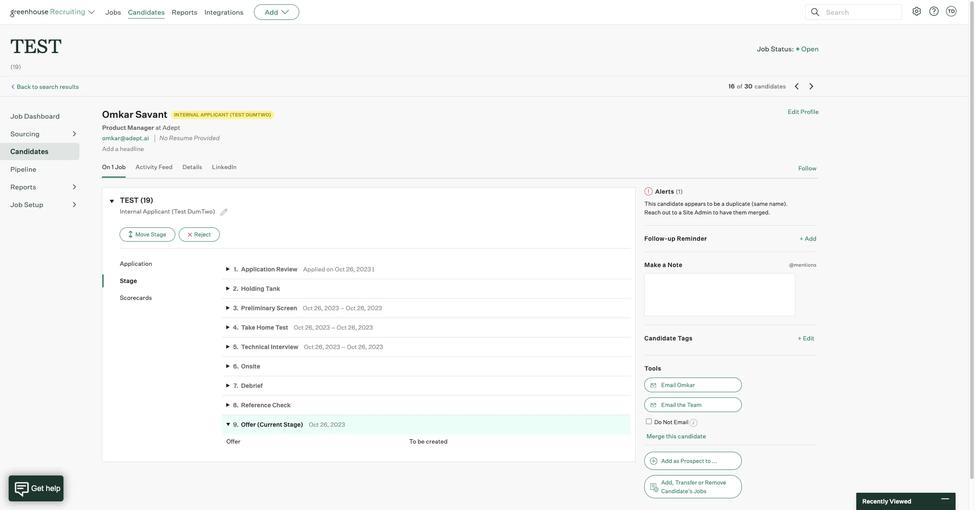 Task type: locate. For each thing, give the bounding box(es) containing it.
9.
[[233, 421, 239, 429]]

reports down pipeline
[[10, 183, 36, 192]]

5. technical interview oct 26, 2023 – oct 26, 2023
[[233, 344, 383, 351]]

pipeline link
[[10, 164, 76, 175]]

a up have
[[722, 201, 725, 207]]

0 vertical spatial internal applicant (test dumtwo)
[[174, 112, 271, 118]]

setup
[[24, 201, 43, 209]]

0 vertical spatial email
[[662, 382, 677, 389]]

+ inside + edit link
[[798, 335, 802, 342]]

0 horizontal spatial omkar
[[102, 109, 134, 120]]

0 horizontal spatial candidates
[[10, 147, 49, 156]]

td button
[[947, 6, 957, 16]]

stage
[[151, 231, 166, 238], [120, 277, 137, 285]]

offer right 9.
[[241, 421, 256, 429]]

26,
[[346, 266, 355, 273], [314, 305, 323, 312], [357, 305, 366, 312], [305, 324, 314, 331], [348, 324, 357, 331], [316, 344, 324, 351], [359, 344, 367, 351], [320, 421, 329, 429]]

or
[[699, 480, 704, 487]]

to right "back" on the top left
[[32, 83, 38, 90]]

0 vertical spatial jobs
[[105, 8, 121, 16]]

add for add
[[265, 8, 278, 16]]

this
[[667, 433, 677, 440]]

1 horizontal spatial offer
[[241, 421, 256, 429]]

0 horizontal spatial dumtwo)
[[188, 208, 215, 215]]

product
[[102, 124, 126, 132]]

1 horizontal spatial stage
[[151, 231, 166, 238]]

candidate inside this candidate appears to be a duplicate          (same name). reach out to a site admin to have them merged.
[[658, 201, 684, 207]]

tank
[[266, 285, 280, 293]]

0 horizontal spatial test
[[10, 33, 62, 58]]

0 vertical spatial offer
[[241, 421, 256, 429]]

4.
[[233, 324, 239, 331]]

0 horizontal spatial (19)
[[10, 63, 21, 71]]

test down greenhouse recruiting "image"
[[10, 33, 62, 58]]

8. reference check
[[233, 402, 291, 409]]

1 vertical spatial (19)
[[140, 196, 153, 205]]

note
[[668, 261, 683, 269]]

take
[[241, 324, 255, 331]]

to up admin
[[708, 201, 713, 207]]

0 vertical spatial stage
[[151, 231, 166, 238]]

job dashboard link
[[10, 111, 76, 122]]

candidate up 'out'
[[658, 201, 684, 207]]

email up email the team
[[662, 382, 677, 389]]

0 vertical spatial (19)
[[10, 63, 21, 71]]

manager
[[128, 124, 154, 132]]

+ inside + add link
[[800, 235, 804, 242]]

0 vertical spatial +
[[800, 235, 804, 242]]

0 vertical spatial (test
[[230, 112, 245, 118]]

0 vertical spatial dumtwo)
[[246, 112, 271, 118]]

candidate's
[[662, 489, 693, 495]]

to left have
[[714, 209, 719, 216]]

test for test (19)
[[120, 196, 139, 205]]

jobs inside add, transfer or remove candidate's jobs
[[694, 489, 707, 495]]

adept
[[163, 124, 180, 132]]

job left setup
[[10, 201, 23, 209]]

as
[[674, 458, 680, 465]]

1 horizontal spatial reports link
[[172, 8, 198, 16]]

jobs link
[[105, 8, 121, 16]]

stage right move
[[151, 231, 166, 238]]

0 vertical spatial test
[[10, 33, 62, 58]]

oct 26, 2023
[[309, 421, 345, 429]]

0 vertical spatial candidate
[[658, 201, 684, 207]]

job for job status:
[[758, 44, 770, 53]]

omkar@adept.ai
[[102, 135, 149, 142]]

1 horizontal spatial be
[[714, 201, 721, 207]]

1 vertical spatial stage
[[120, 277, 137, 285]]

1 horizontal spatial dumtwo)
[[246, 112, 271, 118]]

1 horizontal spatial internal
[[174, 112, 200, 118]]

1 vertical spatial test
[[120, 196, 139, 205]]

candidates link right jobs link
[[128, 8, 165, 16]]

add for add a headline
[[102, 145, 114, 152]]

test down on 1 job link
[[120, 196, 139, 205]]

omkar
[[102, 109, 134, 120], [678, 382, 696, 389]]

0 vertical spatial edit
[[789, 108, 800, 115]]

applicant up provided
[[201, 112, 229, 118]]

merge this candidate
[[647, 433, 707, 440]]

Do Not Email checkbox
[[647, 419, 652, 425]]

oct
[[335, 266, 345, 273], [303, 305, 313, 312], [346, 305, 356, 312], [294, 324, 304, 331], [337, 324, 347, 331], [304, 344, 314, 351], [347, 344, 357, 351], [309, 421, 319, 429]]

1 vertical spatial candidates
[[10, 147, 49, 156]]

internal down test (19)
[[120, 208, 142, 215]]

debrief
[[241, 382, 263, 390]]

1 horizontal spatial jobs
[[694, 489, 707, 495]]

make a note
[[645, 261, 683, 269]]

provided
[[194, 135, 220, 142]]

job dashboard
[[10, 112, 60, 121]]

to
[[32, 83, 38, 90], [708, 201, 713, 207], [673, 209, 678, 216], [714, 209, 719, 216], [706, 458, 711, 465]]

be right to at left bottom
[[418, 438, 425, 446]]

to be created
[[409, 438, 448, 446]]

reports link
[[172, 8, 198, 16], [10, 182, 76, 192]]

add
[[265, 8, 278, 16], [102, 145, 114, 152], [806, 235, 817, 242], [662, 458, 673, 465]]

add button
[[254, 4, 300, 20]]

job for job dashboard
[[10, 112, 23, 121]]

0 horizontal spatial (test
[[172, 208, 186, 215]]

internal applicant (test dumtwo) up provided
[[174, 112, 271, 118]]

Search text field
[[825, 6, 895, 18]]

1 vertical spatial edit
[[804, 335, 815, 342]]

job
[[758, 44, 770, 53], [10, 112, 23, 121], [115, 163, 126, 171], [10, 201, 23, 209]]

1 vertical spatial reports link
[[10, 182, 76, 192]]

application link
[[120, 260, 222, 268]]

0 horizontal spatial candidates link
[[10, 147, 76, 157]]

add inside button
[[662, 458, 673, 465]]

1 vertical spatial candidates link
[[10, 147, 76, 157]]

email for email the team
[[662, 402, 677, 409]]

back to search results
[[17, 83, 79, 90]]

reject
[[194, 231, 211, 238]]

1 vertical spatial omkar
[[678, 382, 696, 389]]

1 vertical spatial applicant
[[143, 208, 170, 215]]

reports left integrations
[[172, 8, 198, 16]]

be up have
[[714, 201, 721, 207]]

back to search results link
[[17, 83, 79, 90]]

reports link down pipeline "link"
[[10, 182, 76, 192]]

add inside popup button
[[265, 8, 278, 16]]

to inside button
[[706, 458, 711, 465]]

+
[[800, 235, 804, 242], [798, 335, 802, 342]]

omkar inside button
[[678, 382, 696, 389]]

0 vertical spatial candidates
[[128, 8, 165, 16]]

–
[[341, 305, 345, 312], [332, 324, 336, 331], [342, 344, 346, 351]]

0 vertical spatial be
[[714, 201, 721, 207]]

0 vertical spatial omkar
[[102, 109, 134, 120]]

2023
[[357, 266, 371, 273], [325, 305, 339, 312], [368, 305, 382, 312], [316, 324, 330, 331], [359, 324, 373, 331], [326, 344, 340, 351], [369, 344, 383, 351], [331, 421, 345, 429]]

out
[[663, 209, 671, 216]]

1 vertical spatial internal
[[120, 208, 142, 215]]

offer down 9.
[[227, 438, 241, 446]]

candidates right jobs link
[[128, 8, 165, 16]]

tags
[[678, 335, 693, 342]]

candidates link
[[128, 8, 165, 16], [10, 147, 76, 157]]

reports link left integrations
[[172, 8, 198, 16]]

activity
[[136, 163, 158, 171]]

application up 2. holding tank
[[241, 266, 275, 273]]

1 vertical spatial offer
[[227, 438, 241, 446]]

candidate
[[645, 335, 677, 342]]

email left the
[[662, 402, 677, 409]]

0 vertical spatial internal
[[174, 112, 200, 118]]

candidates down sourcing
[[10, 147, 49, 156]]

job up sourcing
[[10, 112, 23, 121]]

add a headline
[[102, 145, 144, 152]]

2 vertical spatial –
[[342, 344, 346, 351]]

1 vertical spatial +
[[798, 335, 802, 342]]

a left note
[[663, 261, 667, 269]]

candidates link down sourcing link
[[10, 147, 76, 157]]

email
[[662, 382, 677, 389], [662, 402, 677, 409], [674, 419, 689, 426]]

move
[[135, 231, 150, 238]]

0 vertical spatial candidates link
[[128, 8, 165, 16]]

1 vertical spatial jobs
[[694, 489, 707, 495]]

1 horizontal spatial test
[[120, 196, 139, 205]]

(current
[[257, 421, 283, 429]]

stage up scorecards
[[120, 277, 137, 285]]

6. onsite
[[233, 363, 260, 370]]

(19) up "back" on the top left
[[10, 63, 21, 71]]

1 horizontal spatial applicant
[[201, 112, 229, 118]]

a left site
[[679, 209, 682, 216]]

+ edit
[[798, 335, 815, 342]]

add as prospect to ...
[[662, 458, 718, 465]]

1 horizontal spatial omkar
[[678, 382, 696, 389]]

review
[[276, 266, 298, 273]]

1 vertical spatial internal applicant (test dumtwo)
[[120, 208, 217, 215]]

stage inside button
[[151, 231, 166, 238]]

omkar@adept.ai link
[[102, 135, 149, 142]]

test link
[[10, 24, 62, 60]]

internal applicant (test dumtwo) up 'move stage'
[[120, 208, 217, 215]]

alerts (1)
[[656, 188, 684, 195]]

1 vertical spatial email
[[662, 402, 677, 409]]

internal up "adept" at the top of the page
[[174, 112, 200, 118]]

to left ...
[[706, 458, 711, 465]]

email the team button
[[645, 398, 743, 413]]

created
[[426, 438, 448, 446]]

site
[[683, 209, 694, 216]]

1 vertical spatial reports
[[10, 183, 36, 192]]

stage link
[[120, 277, 222, 285]]

None text field
[[645, 274, 796, 317]]

transfer
[[676, 480, 698, 487]]

omkar up product
[[102, 109, 134, 120]]

email right not
[[674, 419, 689, 426]]

job left status:
[[758, 44, 770, 53]]

0 horizontal spatial reports link
[[10, 182, 76, 192]]

1 horizontal spatial candidates
[[128, 8, 165, 16]]

0 horizontal spatial offer
[[227, 438, 241, 446]]

them
[[734, 209, 748, 216]]

omkar up the
[[678, 382, 696, 389]]

4. take home test oct 26, 2023 – oct 26, 2023
[[233, 324, 373, 331]]

viewed
[[890, 498, 912, 506]]

0 vertical spatial applicant
[[201, 112, 229, 118]]

applicant down test (19)
[[143, 208, 170, 215]]

admin
[[695, 209, 712, 216]]

email the team
[[662, 402, 702, 409]]

1
[[112, 163, 114, 171]]

candidate right this
[[678, 433, 707, 440]]

integrations
[[205, 8, 244, 16]]

8.
[[233, 402, 239, 409]]

reach
[[645, 209, 661, 216]]

0 vertical spatial –
[[341, 305, 345, 312]]

integrations link
[[205, 8, 244, 16]]

7.
[[234, 382, 239, 390]]

0 horizontal spatial be
[[418, 438, 425, 446]]

dumtwo)
[[246, 112, 271, 118], [188, 208, 215, 215]]

1.
[[234, 266, 238, 273]]

team
[[688, 402, 702, 409]]

application down move
[[120, 260, 152, 268]]

0 vertical spatial reports
[[172, 8, 198, 16]]

(19) down activity feed link
[[140, 196, 153, 205]]



Task type: vqa. For each thing, say whether or not it's contained in the screenshot.
Template Name *'s *
no



Task type: describe. For each thing, give the bounding box(es) containing it.
@mentions link
[[790, 261, 817, 269]]

applied
[[303, 266, 325, 273]]

30
[[745, 83, 753, 90]]

omkar savant
[[102, 109, 168, 120]]

details
[[183, 163, 202, 171]]

no resume provided
[[160, 135, 220, 142]]

2. holding tank
[[233, 285, 280, 293]]

a down omkar@adept.ai link
[[115, 145, 119, 152]]

on 1 job
[[102, 163, 126, 171]]

home
[[257, 324, 274, 331]]

move stage button
[[120, 228, 175, 242]]

0 horizontal spatial stage
[[120, 277, 137, 285]]

job for job setup
[[10, 201, 23, 209]]

activity feed link
[[136, 163, 173, 176]]

add as prospect to ... button
[[645, 453, 743, 471]]

(1)
[[676, 188, 684, 195]]

job status:
[[758, 44, 795, 53]]

of
[[738, 83, 743, 90]]

product manager at adept
[[102, 124, 180, 132]]

1 vertical spatial be
[[418, 438, 425, 446]]

1 horizontal spatial (test
[[230, 112, 245, 118]]

the
[[678, 402, 686, 409]]

0 vertical spatial reports link
[[172, 8, 198, 16]]

0 horizontal spatial applicant
[[143, 208, 170, 215]]

sourcing
[[10, 130, 40, 138]]

screen
[[277, 305, 297, 312]]

0 horizontal spatial reports
[[10, 183, 36, 192]]

+ for + add
[[800, 235, 804, 242]]

add,
[[662, 480, 674, 487]]

follow link
[[799, 164, 817, 173]]

16
[[729, 83, 735, 90]]

1 horizontal spatial edit
[[804, 335, 815, 342]]

to right 'out'
[[673, 209, 678, 216]]

add for add as prospect to ...
[[662, 458, 673, 465]]

follow
[[799, 165, 817, 172]]

(same
[[752, 201, 769, 207]]

follow-up reminder
[[645, 235, 708, 242]]

test for test
[[10, 33, 62, 58]]

search
[[39, 83, 58, 90]]

2 vertical spatial email
[[674, 419, 689, 426]]

details link
[[183, 163, 202, 176]]

6.
[[233, 363, 239, 370]]

job setup
[[10, 201, 43, 209]]

merge this candidate link
[[647, 433, 707, 440]]

add, transfer or remove candidate's jobs
[[662, 480, 727, 495]]

5.
[[233, 344, 239, 351]]

this
[[645, 201, 657, 207]]

job right 1
[[115, 163, 126, 171]]

test (19)
[[120, 196, 153, 205]]

move stage
[[135, 231, 166, 238]]

results
[[60, 83, 79, 90]]

3. preliminary screen oct 26, 2023 – oct 26, 2023
[[233, 305, 382, 312]]

|
[[373, 266, 374, 273]]

be inside this candidate appears to be a duplicate          (same name). reach out to a site admin to have them merged.
[[714, 201, 721, 207]]

edit profile
[[789, 108, 819, 115]]

td
[[949, 8, 956, 14]]

sourcing link
[[10, 129, 76, 139]]

have
[[720, 209, 733, 216]]

candidates
[[755, 83, 787, 90]]

email for email omkar
[[662, 382, 677, 389]]

2.
[[233, 285, 239, 293]]

1 horizontal spatial (19)
[[140, 196, 153, 205]]

1 vertical spatial dumtwo)
[[188, 208, 215, 215]]

1. application review applied on  oct 26, 2023 |
[[234, 266, 374, 273]]

appears
[[685, 201, 707, 207]]

1 horizontal spatial application
[[241, 266, 275, 273]]

linkedin
[[212, 163, 237, 171]]

dashboard
[[24, 112, 60, 121]]

scorecards
[[120, 294, 152, 302]]

onsite
[[241, 363, 260, 370]]

1 vertical spatial –
[[332, 324, 336, 331]]

1 horizontal spatial candidates link
[[128, 8, 165, 16]]

on
[[102, 163, 110, 171]]

stage)
[[284, 421, 304, 429]]

email omkar button
[[645, 378, 743, 393]]

edit profile link
[[789, 108, 819, 115]]

test
[[276, 324, 288, 331]]

0 horizontal spatial edit
[[789, 108, 800, 115]]

– for technical interview
[[342, 344, 346, 351]]

follow-
[[645, 235, 668, 242]]

this candidate appears to be a duplicate          (same name). reach out to a site admin to have them merged.
[[645, 201, 788, 216]]

on
[[327, 266, 334, 273]]

at
[[156, 124, 161, 132]]

0 horizontal spatial application
[[120, 260, 152, 268]]

make
[[645, 261, 662, 269]]

prospect
[[681, 458, 705, 465]]

– for preliminary screen
[[341, 305, 345, 312]]

configure image
[[912, 6, 923, 16]]

do not email
[[655, 419, 689, 426]]

1 vertical spatial candidate
[[678, 433, 707, 440]]

recently
[[863, 498, 889, 506]]

do
[[655, 419, 662, 426]]

check
[[272, 402, 291, 409]]

greenhouse recruiting image
[[10, 7, 88, 17]]

0 horizontal spatial jobs
[[105, 8, 121, 16]]

1 vertical spatial (test
[[172, 208, 186, 215]]

0 horizontal spatial internal
[[120, 208, 142, 215]]

email omkar
[[662, 382, 696, 389]]

candidate tags
[[645, 335, 693, 342]]

alerts
[[656, 188, 675, 195]]

+ for + edit
[[798, 335, 802, 342]]

+ add link
[[800, 235, 817, 243]]

reference
[[241, 402, 271, 409]]

1 horizontal spatial reports
[[172, 8, 198, 16]]

@mentions
[[790, 262, 817, 268]]

+ edit link
[[796, 333, 817, 344]]

9. offer (current stage)
[[233, 421, 304, 429]]

duplicate
[[726, 201, 751, 207]]

to
[[409, 438, 417, 446]]

back
[[17, 83, 31, 90]]

interview
[[271, 344, 299, 351]]

resume
[[169, 135, 193, 142]]

reminder
[[677, 235, 708, 242]]



